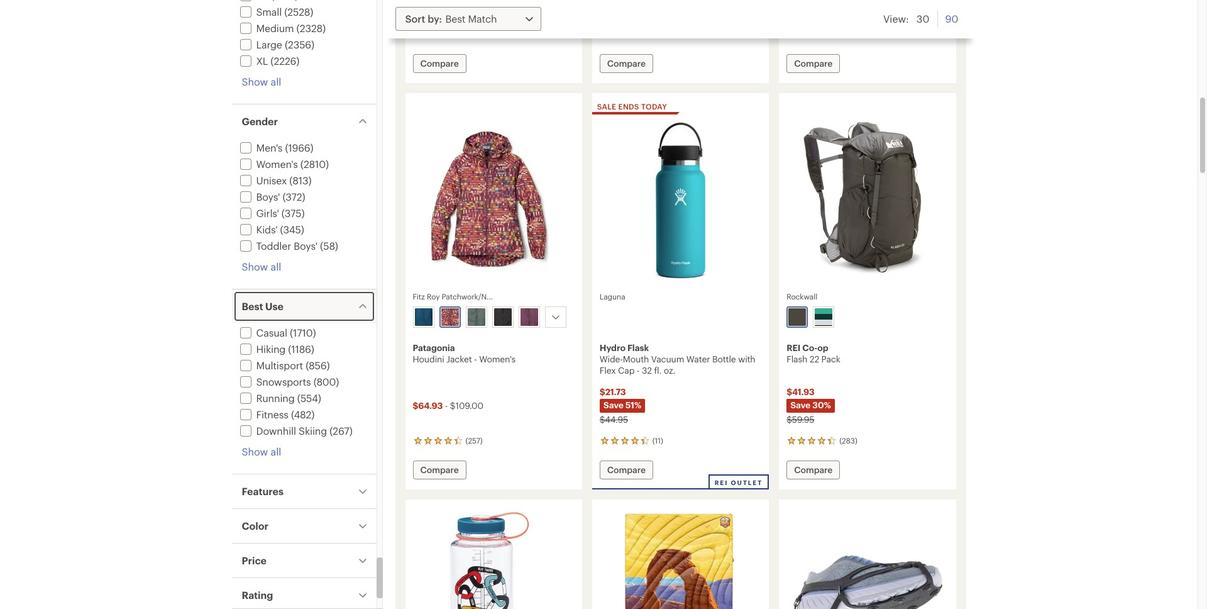 Task type: locate. For each thing, give the bounding box(es) containing it.
jacket
[[447, 354, 472, 364]]

(1186)
[[288, 343, 314, 355]]

save down $41.93
[[791, 400, 811, 410]]

2 show from the top
[[242, 260, 268, 272]]

(58)
[[320, 240, 338, 252]]

(11)
[[653, 436, 664, 445]]

0 horizontal spatial women's
[[256, 158, 298, 170]]

2 all from the top
[[271, 260, 281, 272]]

(856)
[[306, 359, 330, 371]]

women's up unisex
[[256, 158, 298, 170]]

features button
[[232, 474, 377, 508]]

compare inside compare rei outlet
[[608, 464, 646, 475]]

compare button down (11)
[[600, 461, 654, 479]]

group up op at the right of page
[[785, 304, 951, 330]]

fitness link
[[238, 408, 289, 420]]

roy
[[427, 292, 440, 301]]

0 horizontal spatial save
[[604, 400, 624, 410]]

$59.95
[[787, 414, 815, 425]]

1 show all from the top
[[242, 75, 281, 87]]

show all
[[242, 75, 281, 87], [242, 260, 281, 272], [242, 445, 281, 457]]

co-
[[803, 342, 818, 353]]

teal lagoon image
[[815, 308, 833, 326]]

2 vertical spatial show all
[[242, 445, 281, 457]]

rei
[[787, 342, 801, 353], [715, 479, 729, 486]]

3 show all button from the top
[[242, 445, 281, 459]]

men's (1966) women's (2810) unisex (813) boys' (372) girls' (375) kids' (345) toddler boys' (58)
[[256, 142, 338, 252]]

(425)
[[466, 30, 484, 38]]

boys'
[[256, 191, 280, 203], [294, 240, 318, 252]]

(267)
[[330, 425, 353, 437]]

rockwall image
[[789, 308, 807, 326]]

all down toddler boys' link
[[271, 260, 281, 272]]

running link
[[238, 392, 295, 404]]

2 save from the left
[[791, 400, 811, 410]]

show down toddler
[[242, 260, 268, 272]]

women's right jacket
[[480, 354, 516, 364]]

(2356)
[[285, 38, 315, 50]]

(1966)
[[285, 142, 314, 154]]

0 vertical spatial women's
[[256, 158, 298, 170]]

save inside $41.93 save 30% $59.95
[[791, 400, 811, 410]]

0 horizontal spatial group
[[411, 304, 577, 330]]

2 show all from the top
[[242, 260, 281, 272]]

all down "downhill"
[[271, 445, 281, 457]]

rei inside compare rei outlet
[[715, 479, 729, 486]]

1 group from the left
[[411, 304, 577, 330]]

2 vertical spatial show all button
[[242, 445, 281, 459]]

0 vertical spatial show
[[242, 75, 268, 87]]

$44.95
[[600, 414, 629, 425]]

use
[[265, 300, 284, 312]]

expand color swatches image
[[548, 310, 563, 325]]

women's inside patagonia houdini jacket - women's
[[480, 354, 516, 364]]

fitness
[[256, 408, 289, 420]]

show all down toddler
[[242, 260, 281, 272]]

skiing
[[299, 425, 327, 437]]

3 all from the top
[[271, 445, 281, 457]]

group for patagonia houdini jacket - women's
[[411, 304, 577, 330]]

medium
[[256, 22, 294, 34]]

1 vertical spatial show
[[242, 260, 268, 272]]

show for xl
[[242, 75, 268, 87]]

1 vertical spatial -
[[637, 365, 640, 376]]

1 horizontal spatial rei
[[787, 342, 801, 353]]

rei co-op nalgene sustain graphic wide-mouth water bottle - 32 fl. oz. 0 image
[[413, 507, 575, 609]]

downhill skiing link
[[238, 425, 327, 437]]

2 vertical spatial all
[[271, 445, 281, 457]]

(2226)
[[271, 55, 300, 67]]

compare button
[[413, 54, 467, 73], [600, 54, 654, 73], [787, 54, 841, 73], [413, 461, 467, 479], [600, 461, 654, 479], [787, 461, 841, 479]]

show all button down "downhill"
[[242, 445, 281, 459]]

1 show all button from the top
[[242, 75, 281, 89]]

flask
[[628, 342, 649, 353]]

show for girls'
[[242, 260, 268, 272]]

color
[[242, 520, 269, 532]]

0 horizontal spatial -
[[445, 400, 448, 411]]

toddler
[[256, 240, 291, 252]]

1 show from the top
[[242, 75, 268, 87]]

show all button down xl
[[242, 75, 281, 89]]

90 link
[[946, 11, 959, 27]]

(482)
[[291, 408, 315, 420]]

rei left outlet
[[715, 479, 729, 486]]

downhill
[[256, 425, 296, 437]]

0 horizontal spatial rei
[[715, 479, 729, 486]]

3 show from the top
[[242, 445, 268, 457]]

1 horizontal spatial boys'
[[294, 240, 318, 252]]

save
[[604, 400, 624, 410], [791, 400, 811, 410]]

1 horizontal spatial save
[[791, 400, 811, 410]]

1 vertical spatial show all button
[[242, 260, 281, 274]]

rei up flash on the right bottom
[[787, 342, 801, 353]]

lagom blue image
[[415, 308, 433, 326]]

vacuum
[[652, 354, 685, 364]]

hiking
[[256, 343, 286, 355]]

show all button for running
[[242, 445, 281, 459]]

show all button down toddler
[[242, 260, 281, 274]]

patagonia houdini jacket - women's 0 image
[[413, 117, 575, 284]]

0 vertical spatial all
[[271, 75, 281, 87]]

show down "downhill"
[[242, 445, 268, 457]]

0 vertical spatial show all
[[242, 75, 281, 87]]

women's inside men's (1966) women's (2810) unisex (813) boys' (372) girls' (375) kids' (345) toddler boys' (58)
[[256, 158, 298, 170]]

1 vertical spatial rei
[[715, 479, 729, 486]]

1 horizontal spatial -
[[474, 354, 477, 364]]

1 vertical spatial all
[[271, 260, 281, 272]]

rei inside rei co-op flash 22 pack
[[787, 342, 801, 353]]

show all for xl
[[242, 75, 281, 87]]

30
[[917, 13, 930, 25]]

girls'
[[256, 207, 279, 219]]

group
[[411, 304, 577, 330], [785, 304, 951, 330]]

save inside $21.73 save 51% $44.95
[[604, 400, 624, 410]]

(2328)
[[297, 22, 326, 34]]

1 horizontal spatial group
[[785, 304, 951, 330]]

rockwall
[[787, 292, 818, 301]]

1 vertical spatial women's
[[480, 354, 516, 364]]

small link
[[238, 6, 282, 18]]

best use
[[242, 300, 284, 312]]

women's link
[[238, 158, 298, 170]]

-
[[474, 354, 477, 364], [637, 365, 640, 376], [445, 400, 448, 411]]

2 group from the left
[[785, 304, 951, 330]]

fitz roy patchwork/n...
[[413, 292, 493, 301]]

show all down "downhill"
[[242, 445, 281, 457]]

1 vertical spatial show all
[[242, 260, 281, 272]]

2 vertical spatial show
[[242, 445, 268, 457]]

0 vertical spatial show all button
[[242, 75, 281, 89]]

rumpl original puffy blanket - national park 0 image
[[600, 507, 762, 609]]

hiking link
[[238, 343, 286, 355]]

show all down xl
[[242, 75, 281, 87]]

kahtoola nanospikes traction system - 1st generation 0 image
[[787, 507, 949, 609]]

2 horizontal spatial -
[[637, 365, 640, 376]]

2 show all button from the top
[[242, 260, 281, 274]]

$30.00
[[413, 8, 443, 18]]

all down (2226)
[[271, 75, 281, 87]]

- left 32
[[637, 365, 640, 376]]

0 horizontal spatial boys'
[[256, 191, 280, 203]]

sale ends today
[[598, 102, 668, 111]]

xl link
[[238, 55, 268, 67]]

boys' up girls'
[[256, 191, 280, 203]]

(2528)
[[285, 6, 313, 18]]

ends
[[619, 102, 640, 111]]

1 save from the left
[[604, 400, 624, 410]]

pack
[[822, 354, 841, 364]]

show down xl link
[[242, 75, 268, 87]]

group down patchwork/n...
[[411, 304, 577, 330]]

1 all from the top
[[271, 75, 281, 87]]

- right $64.93
[[445, 400, 448, 411]]

view:
[[884, 13, 910, 25]]

3 show all from the top
[[242, 445, 281, 457]]

(12)
[[653, 30, 665, 38]]

0 vertical spatial rei
[[787, 342, 801, 353]]

30%
[[813, 400, 832, 410]]

running
[[256, 392, 295, 404]]

$21.73
[[600, 386, 626, 397]]

compare
[[421, 58, 459, 69], [608, 58, 646, 69], [795, 58, 833, 69], [421, 464, 459, 475], [608, 464, 646, 475], [795, 464, 833, 475]]

compare rei outlet
[[608, 464, 763, 486]]

features
[[242, 485, 284, 497]]

casual
[[256, 327, 287, 338]]

group for rei co-op flash 22 pack
[[785, 304, 951, 330]]

save down $21.73
[[604, 400, 624, 410]]

compare for compare button under (93)
[[795, 58, 833, 69]]

- right jacket
[[474, 354, 477, 364]]

(2810)
[[301, 158, 329, 170]]

rei co-op flash 22 pack 0 image
[[787, 117, 949, 284]]

(257)
[[466, 436, 483, 445]]

mouth
[[623, 354, 649, 364]]

0 vertical spatial -
[[474, 354, 477, 364]]

1 horizontal spatial women's
[[480, 354, 516, 364]]

boys' down the (345)
[[294, 240, 318, 252]]



Task type: vqa. For each thing, say whether or not it's contained in the screenshot.


Task type: describe. For each thing, give the bounding box(es) containing it.
girls' link
[[238, 207, 279, 219]]

compare button down (283)
[[787, 461, 841, 479]]

all for (554)
[[271, 445, 281, 457]]

men's
[[256, 142, 283, 154]]

hydro flask wide-mouth vacuum water bottle with flex cap - 32 fl. oz.
[[600, 342, 756, 376]]

compare button down (93)
[[787, 54, 841, 73]]

compare button down the (257)
[[413, 461, 467, 479]]

price
[[242, 554, 267, 566]]

bottle
[[713, 354, 737, 364]]

show all for girls'
[[242, 260, 281, 272]]

compare button up ends
[[600, 54, 654, 73]]

small (2528) medium (2328) large (2356) xl (2226)
[[256, 6, 326, 67]]

flex
[[600, 365, 616, 376]]

patchwork/n...
[[442, 292, 493, 301]]

rating
[[242, 589, 273, 601]]

(372)
[[283, 191, 305, 203]]

op
[[818, 342, 829, 353]]

2 vertical spatial -
[[445, 400, 448, 411]]

casual link
[[238, 327, 287, 338]]

best use button
[[232, 289, 377, 323]]

fl.
[[655, 365, 662, 376]]

(1710)
[[290, 327, 316, 338]]

show for running
[[242, 445, 268, 457]]

(554)
[[297, 392, 321, 404]]

all for (375)
[[271, 260, 281, 272]]

patagonia houdini jacket - women's
[[413, 342, 516, 364]]

large link
[[238, 38, 282, 50]]

hydro flask wide-mouth vacuum water bottle with flex cap - 32 fl. oz. 0 image
[[600, 117, 762, 284]]

men's link
[[238, 142, 283, 154]]

snowsports
[[256, 376, 311, 388]]

0 vertical spatial boys'
[[256, 191, 280, 203]]

compare for compare button under (283)
[[795, 464, 833, 475]]

xl
[[256, 55, 268, 67]]

32
[[642, 365, 652, 376]]

show all for running
[[242, 445, 281, 457]]

show all button for girls'
[[242, 260, 281, 274]]

medium link
[[238, 22, 294, 34]]

22
[[810, 354, 820, 364]]

black image
[[494, 308, 512, 326]]

rei co-op flash 22 pack
[[787, 342, 841, 364]]

today
[[642, 102, 668, 111]]

cap
[[619, 365, 635, 376]]

outlet
[[731, 479, 763, 486]]

kids' link
[[238, 223, 278, 235]]

water
[[687, 354, 711, 364]]

save for save 30%
[[791, 400, 811, 410]]

$41.93
[[787, 386, 815, 397]]

sale
[[598, 102, 617, 111]]

best
[[242, 300, 263, 312]]

toddler boys' link
[[238, 240, 318, 252]]

nouveau green image
[[468, 308, 485, 326]]

fitz
[[413, 292, 425, 301]]

- inside hydro flask wide-mouth vacuum water bottle with flex cap - 32 fl. oz.
[[637, 365, 640, 376]]

compare button down '(425)'
[[413, 54, 467, 73]]

compare for compare button under the (257)
[[421, 464, 459, 475]]

color button
[[232, 509, 377, 543]]

unisex
[[256, 174, 287, 186]]

save for save 51%
[[604, 400, 624, 410]]

hydro
[[600, 342, 626, 353]]

snowsports link
[[238, 376, 311, 388]]

unisex link
[[238, 174, 287, 186]]

wide-
[[600, 354, 623, 364]]

large
[[256, 38, 282, 50]]

gender
[[242, 115, 278, 127]]

casual (1710) hiking (1186) multisport (856) snowsports (800) running (554) fitness (482) downhill skiing (267)
[[256, 327, 353, 437]]

gender button
[[232, 104, 377, 138]]

$109.00
[[450, 400, 484, 411]]

51%
[[626, 400, 642, 410]]

small
[[256, 6, 282, 18]]

oz.
[[664, 365, 676, 376]]

fitz roy patchwork/night plum image
[[441, 308, 459, 326]]

night plum image
[[521, 308, 538, 326]]

- inside patagonia houdini jacket - women's
[[474, 354, 477, 364]]

(283)
[[840, 436, 858, 445]]

90
[[946, 13, 959, 25]]

1 vertical spatial boys'
[[294, 240, 318, 252]]

all for (2226)
[[271, 75, 281, 87]]

compare for compare button under '(425)'
[[421, 58, 459, 69]]

$21.73 save 51% $44.95
[[600, 386, 642, 425]]

$41.93 save 30% $59.95
[[787, 386, 832, 425]]

multisport link
[[238, 359, 303, 371]]

patagonia
[[413, 342, 455, 353]]

(375)
[[282, 207, 305, 219]]

$64.93
[[413, 400, 443, 411]]

(93)
[[840, 30, 854, 38]]

show all button for xl
[[242, 75, 281, 89]]

compare for compare button on top of ends
[[608, 58, 646, 69]]

houdini
[[413, 354, 445, 364]]

(813)
[[290, 174, 312, 186]]

multisport
[[256, 359, 303, 371]]

laguna
[[600, 292, 626, 301]]



